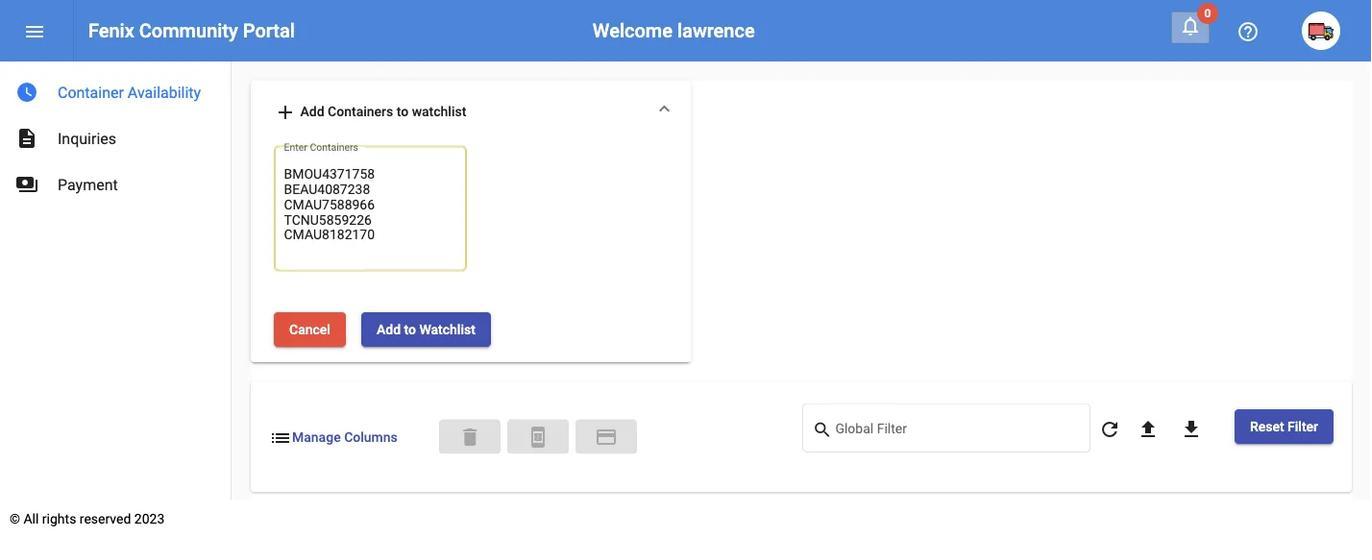 Task type: locate. For each thing, give the bounding box(es) containing it.
reset filter button
[[1235, 409, 1334, 444]]

to left "watchlist"
[[397, 103, 409, 119]]

no color image left file_upload
[[1099, 418, 1122, 441]]

welcome lawrence
[[593, 19, 755, 42]]

no color image containing refresh
[[1099, 418, 1122, 441]]

file_download button
[[1173, 409, 1211, 448]]

payment
[[595, 426, 618, 449]]

list
[[269, 426, 292, 449]]

help_outline button
[[1229, 12, 1268, 50]]

no color image containing menu
[[23, 20, 46, 43]]

reset
[[1251, 418, 1285, 434]]

no color image containing list
[[269, 426, 292, 449]]

watch_later
[[15, 81, 38, 104]]

no color image containing add
[[274, 101, 297, 124]]

no color image right book_online
[[595, 426, 618, 449]]

to left watchlist
[[404, 321, 416, 337]]

no color image containing payment
[[595, 426, 618, 449]]

no color image containing help_outline
[[1237, 20, 1260, 43]]

fenix community portal
[[88, 19, 295, 42]]

no color image containing file_upload
[[1137, 418, 1160, 441]]

no color image containing payments
[[15, 173, 38, 196]]

no color image inside refresh button
[[1099, 418, 1122, 441]]

no color image
[[23, 20, 46, 43], [274, 101, 297, 124], [15, 127, 38, 150], [15, 173, 38, 196], [1137, 418, 1160, 441], [1180, 418, 1203, 441], [813, 418, 836, 442], [527, 426, 550, 449]]

None text field
[[284, 165, 457, 260]]

menu
[[23, 20, 46, 43]]

add
[[300, 103, 325, 119], [377, 321, 401, 337]]

no color image inside menu button
[[23, 20, 46, 43]]

notifications_none button
[[1172, 12, 1210, 44]]

watchlist
[[420, 321, 476, 337]]

reset filter
[[1251, 418, 1319, 434]]

inquiries
[[58, 129, 116, 148]]

0 vertical spatial add
[[300, 103, 325, 119]]

no color image inside help_outline popup button
[[1237, 20, 1260, 43]]

container availability
[[58, 83, 201, 101]]

no color image left help_outline popup button
[[1179, 14, 1203, 37]]

no color image containing notifications_none
[[1179, 14, 1203, 37]]

add add containers to watchlist
[[274, 101, 467, 124]]

no color image right notifications_none popup button
[[1237, 20, 1260, 43]]

0 horizontal spatial add
[[300, 103, 325, 119]]

file_download
[[1180, 418, 1203, 441]]

0 vertical spatial to
[[397, 103, 409, 119]]

manage
[[292, 430, 341, 445]]

navigation
[[0, 62, 231, 208]]

add left watchlist
[[377, 321, 401, 337]]

cancel
[[289, 321, 331, 337]]

to
[[397, 103, 409, 119], [404, 321, 416, 337]]

1 vertical spatial add
[[377, 321, 401, 337]]

no color image containing book_online
[[527, 426, 550, 449]]

add right add
[[300, 103, 325, 119]]

cancel button
[[274, 312, 346, 347]]

add
[[274, 101, 297, 124]]

no color image up description
[[15, 81, 38, 104]]

1 vertical spatial to
[[404, 321, 416, 337]]

file_upload
[[1137, 418, 1160, 441]]

delete
[[458, 426, 481, 449]]

no color image left columns
[[269, 426, 292, 449]]

no color image containing file_download
[[1180, 418, 1203, 441]]

no color image inside book_online button
[[527, 426, 550, 449]]

no color image for notifications_none popup button
[[1179, 14, 1203, 37]]

add to watchlist button
[[361, 312, 491, 347]]

no color image inside notifications_none popup button
[[1179, 14, 1203, 37]]

help_outline
[[1237, 20, 1260, 43]]

no color image inside payment button
[[595, 426, 618, 449]]

1 horizontal spatial add
[[377, 321, 401, 337]]

navigation containing watch_later
[[0, 62, 231, 208]]

description
[[15, 127, 38, 150]]

no color image
[[1179, 14, 1203, 37], [1237, 20, 1260, 43], [15, 81, 38, 104], [1099, 418, 1122, 441], [269, 426, 292, 449], [595, 426, 618, 449]]



Task type: describe. For each thing, give the bounding box(es) containing it.
welcome
[[593, 19, 673, 42]]

community
[[139, 19, 238, 42]]

© all rights reserved 2023
[[10, 511, 165, 527]]

no color image for help_outline popup button
[[1237, 20, 1260, 43]]

©
[[10, 511, 20, 527]]

to inside button
[[404, 321, 416, 337]]

Global Watchlist Filter field
[[836, 424, 1081, 439]]

book_online
[[527, 426, 550, 449]]

filter
[[1288, 418, 1319, 434]]

no color image for refresh button
[[1099, 418, 1122, 441]]

to inside add add containers to watchlist
[[397, 103, 409, 119]]

columns
[[344, 430, 398, 445]]

container
[[58, 83, 124, 101]]

2023
[[134, 511, 165, 527]]

reserved
[[80, 511, 131, 527]]

containers
[[328, 103, 393, 119]]

payment
[[58, 175, 118, 194]]

notifications_none
[[1179, 14, 1203, 37]]

payments
[[15, 173, 38, 196]]

add to watchlist
[[377, 321, 476, 337]]

availability
[[128, 83, 201, 101]]

refresh
[[1099, 418, 1122, 441]]

add inside button
[[377, 321, 401, 337]]

add inside add add containers to watchlist
[[300, 103, 325, 119]]

list manage columns
[[269, 426, 398, 449]]

delete button
[[439, 420, 501, 454]]

search
[[813, 419, 833, 440]]

no color image containing watch_later
[[15, 81, 38, 104]]

book_online button
[[507, 420, 569, 454]]

no color image containing description
[[15, 127, 38, 150]]

file_upload button
[[1129, 409, 1168, 448]]

delete image
[[458, 426, 481, 449]]

no color image inside 'file_download' button
[[1180, 418, 1203, 441]]

refresh button
[[1091, 409, 1129, 448]]

lawrence
[[678, 19, 755, 42]]

no color image for payment button
[[595, 426, 618, 449]]

portal
[[243, 19, 295, 42]]

all
[[24, 511, 39, 527]]

rights
[[42, 511, 76, 527]]

payment button
[[576, 420, 637, 454]]

no color image containing search
[[813, 418, 836, 442]]

no color image inside the file_upload "button"
[[1137, 418, 1160, 441]]

menu button
[[15, 12, 54, 50]]

watchlist
[[412, 103, 467, 119]]

fenix
[[88, 19, 134, 42]]



Task type: vqa. For each thing, say whether or not it's contained in the screenshot.
CMAU4222000's ✅
no



